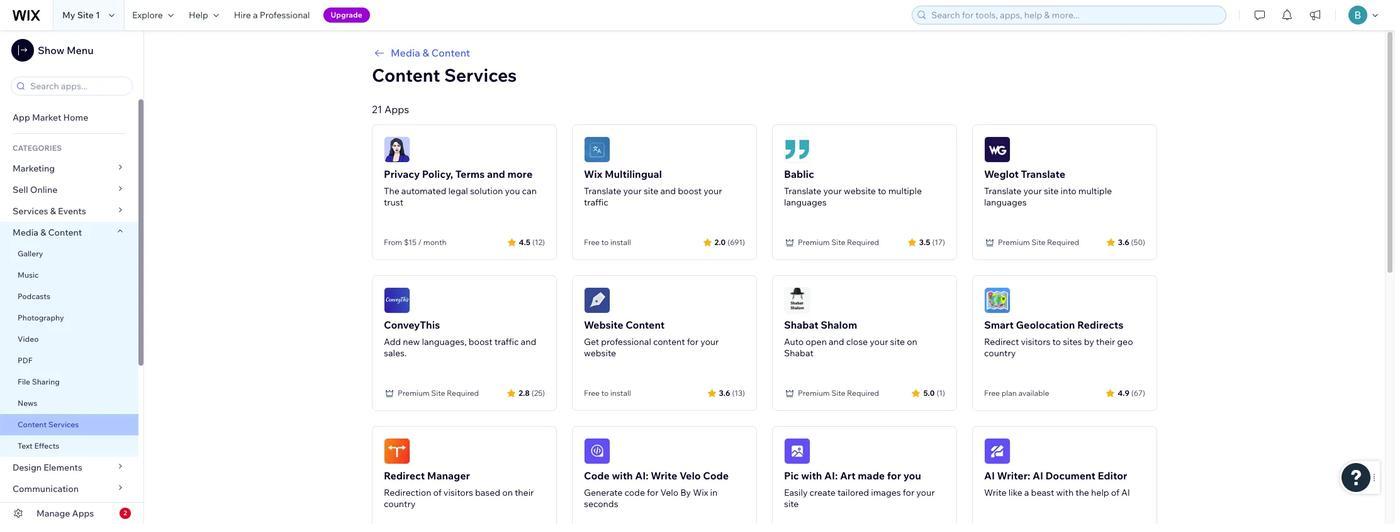 Task type: describe. For each thing, give the bounding box(es) containing it.
traffic inside the wix multilingual translate your site and boost your traffic
[[584, 197, 609, 208]]

help button
[[181, 0, 226, 30]]

the
[[384, 186, 400, 197]]

ai writer: ai document editor write like a beast with the help of ai
[[984, 470, 1130, 499]]

wix inside the wix multilingual translate your site and boost your traffic
[[584, 168, 603, 181]]

art
[[840, 470, 856, 483]]

1 horizontal spatial media
[[391, 47, 420, 59]]

solution
[[470, 186, 503, 197]]

boost inside the wix multilingual translate your site and boost your traffic
[[678, 186, 702, 197]]

premium for bablic
[[798, 238, 830, 247]]

by
[[1084, 337, 1094, 348]]

(50)
[[1131, 238, 1146, 247]]

your inside bablic translate your website to multiple languages
[[824, 186, 842, 197]]

free for website content
[[584, 389, 600, 398]]

(17)
[[932, 238, 945, 247]]

on inside the redirect manager redirection of visitors based on their country
[[502, 488, 513, 499]]

2 code from the left
[[703, 470, 729, 483]]

marketing
[[13, 163, 55, 174]]

redirects
[[1078, 319, 1124, 332]]

required for shabat shalom
[[847, 389, 879, 398]]

weglot translate translate your site into multiple languages
[[984, 168, 1112, 208]]

show menu button
[[11, 39, 94, 62]]

(25)
[[532, 389, 545, 398]]

4.9 (67)
[[1118, 389, 1146, 398]]

categories
[[13, 144, 62, 153]]

1 horizontal spatial content services
[[372, 64, 517, 86]]

file sharing link
[[0, 372, 138, 393]]

visitors for geolocation
[[1021, 337, 1051, 348]]

languages inside weglot translate translate your site into multiple languages
[[984, 197, 1027, 208]]

visitors for manager
[[444, 488, 473, 499]]

show
[[38, 44, 64, 57]]

help
[[189, 9, 208, 21]]

0 horizontal spatial &
[[40, 227, 46, 239]]

services & events
[[13, 206, 86, 217]]

4.5
[[519, 238, 531, 247]]

media inside sidebar element
[[13, 227, 38, 239]]

communication link
[[0, 479, 138, 500]]

services & events link
[[0, 201, 138, 222]]

pic with ai: art made for you logo image
[[784, 439, 811, 465]]

professional
[[601, 337, 651, 348]]

your inside website content get professional content for your website
[[701, 337, 719, 348]]

(12)
[[532, 238, 545, 247]]

0 horizontal spatial ai
[[984, 470, 995, 483]]

pdf
[[18, 356, 33, 366]]

upgrade button
[[323, 8, 370, 23]]

code
[[625, 488, 645, 499]]

sales.
[[384, 348, 407, 359]]

languages,
[[422, 337, 467, 348]]

website content get professional content for your website
[[584, 319, 719, 359]]

with for code
[[612, 470, 633, 483]]

Search for tools, apps, help & more... field
[[928, 6, 1222, 24]]

and inside the conveythis add new languages, boost traffic and sales.
[[521, 337, 536, 348]]

sell online
[[13, 184, 58, 196]]

content services link
[[0, 415, 138, 436]]

geo
[[1117, 337, 1133, 348]]

text effects
[[18, 442, 59, 451]]

required for weglot translate
[[1047, 238, 1080, 247]]

1 shabat from the top
[[784, 319, 819, 332]]

explore
[[132, 9, 163, 21]]

2 shabat from the top
[[784, 348, 814, 359]]

with for pic
[[801, 470, 822, 483]]

traffic inside the conveythis add new languages, boost traffic and sales.
[[495, 337, 519, 348]]

multilingual
[[605, 168, 662, 181]]

file
[[18, 378, 30, 387]]

my
[[62, 9, 75, 21]]

trust
[[384, 197, 403, 208]]

premium site required for bablic
[[798, 238, 879, 247]]

and inside the wix multilingual translate your site and boost your traffic
[[661, 186, 676, 197]]

content inside website content get professional content for your website
[[626, 319, 665, 332]]

podcasts
[[18, 292, 50, 301]]

1 horizontal spatial media & content
[[391, 47, 470, 59]]

install for multilingual
[[610, 238, 631, 247]]

site left 1
[[77, 9, 94, 21]]

write inside code with ai: write velo code generate code for velo by wix  in seconds
[[651, 470, 677, 483]]

weglot translate logo image
[[984, 137, 1011, 163]]

3.6 (13)
[[719, 389, 745, 398]]

wix multilingual translate your site and boost your traffic
[[584, 168, 722, 208]]

site inside weglot translate translate your site into multiple languages
[[1044, 186, 1059, 197]]

3.6 (50)
[[1118, 238, 1146, 247]]

app
[[13, 112, 30, 123]]

smart geolocation redirects redirect visitors to sites by their geo country
[[984, 319, 1133, 359]]

(67)
[[1132, 389, 1146, 398]]

made
[[858, 470, 885, 483]]

required for bablic
[[847, 238, 879, 247]]

to inside smart geolocation redirects redirect visitors to sites by their geo country
[[1053, 337, 1061, 348]]

translate inside bablic translate your website to multiple languages
[[784, 186, 822, 197]]

news
[[18, 399, 37, 408]]

music
[[18, 271, 39, 280]]

install for content
[[610, 389, 631, 398]]

hire
[[234, 9, 251, 21]]

their inside the redirect manager redirection of visitors based on their country
[[515, 488, 534, 499]]

tailored
[[838, 488, 869, 499]]

of inside the redirect manager redirection of visitors based on their country
[[433, 488, 442, 499]]

1 vertical spatial media & content link
[[0, 222, 138, 244]]

privacy
[[384, 168, 420, 181]]

their inside smart geolocation redirects redirect visitors to sites by their geo country
[[1096, 337, 1115, 348]]

site for conveythis
[[431, 389, 445, 398]]

plan
[[1002, 389, 1017, 398]]

music link
[[0, 265, 138, 286]]

3.5
[[919, 238, 931, 247]]

pdf link
[[0, 351, 138, 372]]

site inside shabat shalom auto open and close your site on shabat
[[890, 337, 905, 348]]

generate
[[584, 488, 623, 499]]

app market home link
[[0, 107, 138, 128]]

weglot
[[984, 168, 1019, 181]]

app market home
[[13, 112, 88, 123]]

open
[[806, 337, 827, 348]]

new
[[403, 337, 420, 348]]

conveythis
[[384, 319, 440, 332]]

images
[[871, 488, 901, 499]]

0 vertical spatial a
[[253, 9, 258, 21]]

ai: for write
[[635, 470, 649, 483]]

translate down the weglot
[[984, 186, 1022, 197]]

1 vertical spatial &
[[50, 206, 56, 217]]

from $15 / month
[[384, 238, 447, 247]]

site for shabat shalom
[[832, 389, 846, 398]]

21
[[372, 103, 382, 116]]

more
[[508, 168, 533, 181]]

get
[[584, 337, 599, 348]]

(1)
[[937, 389, 945, 398]]

smart geolocation redirects logo image
[[984, 288, 1011, 314]]

free to install for wix
[[584, 238, 631, 247]]

free plan available
[[984, 389, 1049, 398]]

gallery
[[18, 249, 43, 259]]

for inside code with ai: write velo code generate code for velo by wix  in seconds
[[647, 488, 659, 499]]

pic
[[784, 470, 799, 483]]

2 vertical spatial services
[[48, 420, 79, 430]]

content services inside the "content services" link
[[18, 420, 79, 430]]

0 vertical spatial services
[[444, 64, 517, 86]]

country inside the redirect manager redirection of visitors based on their country
[[384, 499, 416, 510]]

redirect inside smart geolocation redirects redirect visitors to sites by their geo country
[[984, 337, 1019, 348]]

redirect manager logo image
[[384, 439, 410, 465]]

by
[[681, 488, 691, 499]]

wix inside code with ai: write velo code generate code for velo by wix  in seconds
[[693, 488, 708, 499]]

(691)
[[728, 238, 745, 247]]

video link
[[0, 329, 138, 351]]

gallery link
[[0, 244, 138, 265]]

languages inside bablic translate your website to multiple languages
[[784, 197, 827, 208]]

2.0
[[715, 238, 726, 247]]

1 horizontal spatial velo
[[680, 470, 701, 483]]

shalom
[[821, 319, 857, 332]]

based
[[475, 488, 500, 499]]

video
[[18, 335, 39, 344]]

premium for conveythis
[[398, 389, 430, 398]]

premium site required for conveythis
[[398, 389, 479, 398]]

sidebar element
[[0, 30, 144, 525]]

to inside bablic translate your website to multiple languages
[[878, 186, 887, 197]]

professional
[[260, 9, 310, 21]]

terms
[[456, 168, 485, 181]]



Task type: vqa. For each thing, say whether or not it's contained in the screenshot.


Task type: locate. For each thing, give the bounding box(es) containing it.
0 vertical spatial &
[[423, 47, 429, 59]]

you right made
[[904, 470, 921, 483]]

2 install from the top
[[610, 389, 631, 398]]

you inside privacy policy, terms and more the automated legal solution you can trust
[[505, 186, 520, 197]]

legal
[[448, 186, 468, 197]]

1 of from the left
[[433, 488, 442, 499]]

1 horizontal spatial code
[[703, 470, 729, 483]]

1 horizontal spatial apps
[[385, 103, 409, 116]]

apps down communication link
[[72, 509, 94, 520]]

wix multilingual logo image
[[584, 137, 611, 163]]

code with ai: write velo code logo image
[[584, 439, 611, 465]]

1 horizontal spatial boost
[[678, 186, 702, 197]]

code with ai: write velo code generate code for velo by wix  in seconds
[[584, 470, 729, 510]]

and up 'solution'
[[487, 168, 505, 181]]

site down pic
[[784, 499, 799, 510]]

2 horizontal spatial with
[[1056, 488, 1074, 499]]

country down smart
[[984, 348, 1016, 359]]

0 horizontal spatial languages
[[784, 197, 827, 208]]

traffic up 2.8
[[495, 337, 519, 348]]

1 horizontal spatial redirect
[[984, 337, 1019, 348]]

2 horizontal spatial ai
[[1122, 488, 1130, 499]]

site for bablic
[[832, 238, 846, 247]]

with right pic
[[801, 470, 822, 483]]

elements
[[44, 463, 82, 474]]

0 vertical spatial you
[[505, 186, 520, 197]]

premium site required
[[798, 238, 879, 247], [998, 238, 1080, 247], [398, 389, 479, 398], [798, 389, 879, 398]]

0 vertical spatial free to install
[[584, 238, 631, 247]]

apps inside sidebar element
[[72, 509, 94, 520]]

1 vertical spatial country
[[384, 499, 416, 510]]

into
[[1061, 186, 1077, 197]]

0 vertical spatial visitors
[[1021, 337, 1051, 348]]

redirection
[[384, 488, 431, 499]]

0 horizontal spatial media & content link
[[0, 222, 138, 244]]

site down languages,
[[431, 389, 445, 398]]

wix left in
[[693, 488, 708, 499]]

required down the into
[[1047, 238, 1080, 247]]

design elements
[[13, 463, 82, 474]]

premium down open
[[798, 389, 830, 398]]

multiple inside bablic translate your website to multiple languages
[[889, 186, 922, 197]]

(13)
[[732, 389, 745, 398]]

beast
[[1031, 488, 1054, 499]]

website inside bablic translate your website to multiple languages
[[844, 186, 876, 197]]

0 horizontal spatial velo
[[661, 488, 679, 499]]

2 free to install from the top
[[584, 389, 631, 398]]

0 horizontal spatial media
[[13, 227, 38, 239]]

country inside smart geolocation redirects redirect visitors to sites by their geo country
[[984, 348, 1016, 359]]

code up in
[[703, 470, 729, 483]]

ai: inside 'pic with ai: art made for you easily create tailored images for your site'
[[825, 470, 838, 483]]

1 vertical spatial a
[[1025, 488, 1029, 499]]

upgrade
[[331, 10, 362, 20]]

premium site required down languages,
[[398, 389, 479, 398]]

website
[[584, 319, 624, 332]]

0 vertical spatial country
[[984, 348, 1016, 359]]

1 vertical spatial traffic
[[495, 337, 519, 348]]

1
[[96, 9, 100, 21]]

install up website content logo
[[610, 238, 631, 247]]

2 of from the left
[[1111, 488, 1120, 499]]

ai writer: ai document editor logo image
[[984, 439, 1011, 465]]

1 vertical spatial redirect
[[384, 470, 425, 483]]

1 vertical spatial wix
[[693, 488, 708, 499]]

media up 21 apps
[[391, 47, 420, 59]]

hire a professional
[[234, 9, 310, 21]]

0 horizontal spatial content services
[[18, 420, 79, 430]]

translate down bablic
[[784, 186, 822, 197]]

redirect
[[984, 337, 1019, 348], [384, 470, 425, 483]]

with inside code with ai: write velo code generate code for velo by wix  in seconds
[[612, 470, 633, 483]]

0 horizontal spatial media & content
[[13, 227, 82, 239]]

velo left by
[[661, 488, 679, 499]]

/
[[418, 238, 422, 247]]

website inside website content get professional content for your website
[[584, 348, 616, 359]]

1 horizontal spatial country
[[984, 348, 1016, 359]]

1 vertical spatial you
[[904, 470, 921, 483]]

1 horizontal spatial visitors
[[1021, 337, 1051, 348]]

your inside weglot translate translate your site into multiple languages
[[1024, 186, 1042, 197]]

0 vertical spatial website
[[844, 186, 876, 197]]

required down bablic translate your website to multiple languages
[[847, 238, 879, 247]]

media & content inside sidebar element
[[13, 227, 82, 239]]

premium site required down close
[[798, 389, 879, 398]]

free to install down get
[[584, 389, 631, 398]]

3.6 left (50)
[[1118, 238, 1130, 247]]

bablic logo image
[[784, 137, 811, 163]]

3.6
[[1118, 238, 1130, 247], [719, 389, 730, 398]]

free to install for website
[[584, 389, 631, 398]]

site inside 'pic with ai: art made for you easily create tailored images for your site'
[[784, 499, 799, 510]]

country
[[984, 348, 1016, 359], [384, 499, 416, 510]]

premium down sales. at the bottom left of the page
[[398, 389, 430, 398]]

redirect up redirection at the left of page
[[384, 470, 425, 483]]

2 multiple from the left
[[1079, 186, 1112, 197]]

communication
[[13, 484, 81, 495]]

0 horizontal spatial wix
[[584, 168, 603, 181]]

shabat down the shabat shalom logo
[[784, 348, 814, 359]]

site down multilingual
[[644, 186, 659, 197]]

1 horizontal spatial ai:
[[825, 470, 838, 483]]

0 horizontal spatial boost
[[469, 337, 493, 348]]

photography
[[18, 313, 64, 323]]

1 vertical spatial shabat
[[784, 348, 814, 359]]

1 horizontal spatial traffic
[[584, 197, 609, 208]]

for right content
[[687, 337, 699, 348]]

0 vertical spatial media & content link
[[372, 45, 1158, 60]]

0 horizontal spatial country
[[384, 499, 416, 510]]

required down the conveythis add new languages, boost traffic and sales.
[[447, 389, 479, 398]]

1 vertical spatial content services
[[18, 420, 79, 430]]

1 horizontal spatial you
[[904, 470, 921, 483]]

podcasts link
[[0, 286, 138, 308]]

0 vertical spatial write
[[651, 470, 677, 483]]

redirect inside the redirect manager redirection of visitors based on their country
[[384, 470, 425, 483]]

2.8
[[519, 389, 530, 398]]

0 vertical spatial boost
[[678, 186, 702, 197]]

your inside 'pic with ai: art made for you easily create tailored images for your site'
[[917, 488, 935, 499]]

1 horizontal spatial a
[[1025, 488, 1029, 499]]

text effects link
[[0, 436, 138, 458]]

0 vertical spatial media
[[391, 47, 420, 59]]

site inside the wix multilingual translate your site and boost your traffic
[[644, 186, 659, 197]]

code
[[584, 470, 610, 483], [703, 470, 729, 483]]

multiple
[[889, 186, 922, 197], [1079, 186, 1112, 197]]

1 vertical spatial services
[[13, 206, 48, 217]]

ai up beast
[[1033, 470, 1044, 483]]

Search apps... field
[[26, 77, 128, 95]]

conveythis add new languages, boost traffic and sales.
[[384, 319, 536, 359]]

multiple inside weglot translate translate your site into multiple languages
[[1079, 186, 1112, 197]]

premium for shabat
[[798, 389, 830, 398]]

editor
[[1098, 470, 1128, 483]]

write inside 'ai writer: ai document editor write like a beast with the help of ai'
[[984, 488, 1007, 499]]

translate down multilingual
[[584, 186, 622, 197]]

redirect manager redirection of visitors based on their country
[[384, 470, 534, 510]]

free for smart geolocation redirects
[[984, 389, 1000, 398]]

translate
[[1021, 168, 1066, 181], [584, 186, 622, 197], [784, 186, 822, 197], [984, 186, 1022, 197]]

home
[[63, 112, 88, 123]]

policy,
[[422, 168, 453, 181]]

1 horizontal spatial languages
[[984, 197, 1027, 208]]

and up 2.8 (25)
[[521, 337, 536, 348]]

0 vertical spatial redirect
[[984, 337, 1019, 348]]

media up gallery
[[13, 227, 38, 239]]

website content logo image
[[584, 288, 611, 314]]

smart
[[984, 319, 1014, 332]]

0 horizontal spatial their
[[515, 488, 534, 499]]

apps for 21 apps
[[385, 103, 409, 116]]

can
[[522, 186, 537, 197]]

of down manager
[[433, 488, 442, 499]]

3.6 for weglot translate
[[1118, 238, 1130, 247]]

menu
[[67, 44, 94, 57]]

0 horizontal spatial website
[[584, 348, 616, 359]]

code up generate
[[584, 470, 610, 483]]

seconds
[[584, 499, 618, 510]]

free left the plan
[[984, 389, 1000, 398]]

your
[[623, 186, 642, 197], [704, 186, 722, 197], [824, 186, 842, 197], [1024, 186, 1042, 197], [701, 337, 719, 348], [870, 337, 888, 348], [917, 488, 935, 499]]

of right help
[[1111, 488, 1120, 499]]

wix down wix multilingual logo
[[584, 168, 603, 181]]

free to install
[[584, 238, 631, 247], [584, 389, 631, 398]]

1 vertical spatial write
[[984, 488, 1007, 499]]

visitors down geolocation
[[1021, 337, 1051, 348]]

1 vertical spatial on
[[502, 488, 513, 499]]

traffic
[[584, 197, 609, 208], [495, 337, 519, 348]]

traffic down multilingual
[[584, 197, 609, 208]]

privacy policy, terms and more the automated legal solution you can trust
[[384, 168, 537, 208]]

bablic translate your website to multiple languages
[[784, 168, 922, 208]]

ai down editor
[[1122, 488, 1130, 499]]

with
[[612, 470, 633, 483], [801, 470, 822, 483], [1056, 488, 1074, 499]]

1 horizontal spatial &
[[50, 206, 56, 217]]

boost inside the conveythis add new languages, boost traffic and sales.
[[469, 337, 493, 348]]

document
[[1046, 470, 1096, 483]]

2 horizontal spatial &
[[423, 47, 429, 59]]

visitors down manager
[[444, 488, 473, 499]]

sharing
[[32, 378, 60, 387]]

1 vertical spatial velo
[[661, 488, 679, 499]]

1 horizontal spatial on
[[907, 337, 918, 348]]

content
[[653, 337, 685, 348]]

0 vertical spatial velo
[[680, 470, 701, 483]]

1 install from the top
[[610, 238, 631, 247]]

0 horizontal spatial a
[[253, 9, 258, 21]]

0 vertical spatial wix
[[584, 168, 603, 181]]

0 vertical spatial media & content
[[391, 47, 470, 59]]

ai: inside code with ai: write velo code generate code for velo by wix  in seconds
[[635, 470, 649, 483]]

21 apps
[[372, 103, 409, 116]]

ai: up the code
[[635, 470, 649, 483]]

premium up smart geolocation redirects logo
[[998, 238, 1030, 247]]

visitors inside smart geolocation redirects redirect visitors to sites by their geo country
[[1021, 337, 1051, 348]]

0 horizontal spatial on
[[502, 488, 513, 499]]

website
[[844, 186, 876, 197], [584, 348, 616, 359]]

1 code from the left
[[584, 470, 610, 483]]

site left the into
[[1044, 186, 1059, 197]]

1 vertical spatial install
[[610, 389, 631, 398]]

1 vertical spatial 3.6
[[719, 389, 730, 398]]

their
[[1096, 337, 1115, 348], [515, 488, 534, 499]]

multiple right the into
[[1079, 186, 1112, 197]]

translate inside the wix multilingual translate your site and boost your traffic
[[584, 186, 622, 197]]

month
[[423, 238, 447, 247]]

on right close
[[907, 337, 918, 348]]

media & content link
[[372, 45, 1158, 60], [0, 222, 138, 244]]

visitors
[[1021, 337, 1051, 348], [444, 488, 473, 499]]

0 horizontal spatial code
[[584, 470, 610, 483]]

0 horizontal spatial visitors
[[444, 488, 473, 499]]

1 vertical spatial visitors
[[444, 488, 473, 499]]

free down get
[[584, 389, 600, 398]]

visitors inside the redirect manager redirection of visitors based on their country
[[444, 488, 473, 499]]

of inside 'ai writer: ai document editor write like a beast with the help of ai'
[[1111, 488, 1120, 499]]

premium for weglot
[[998, 238, 1030, 247]]

premium site required for shabat
[[798, 389, 879, 398]]

1 vertical spatial media
[[13, 227, 38, 239]]

5.0 (1)
[[924, 389, 945, 398]]

your inside shabat shalom auto open and close your site on shabat
[[870, 337, 888, 348]]

their right by
[[1096, 337, 1115, 348]]

1 horizontal spatial multiple
[[1079, 186, 1112, 197]]

required down close
[[847, 389, 879, 398]]

0 vertical spatial apps
[[385, 103, 409, 116]]

pic with ai: art made for you easily create tailored images for your site
[[784, 470, 935, 510]]

market
[[32, 112, 61, 123]]

1 horizontal spatial 3.6
[[1118, 238, 1130, 247]]

and down the shalom
[[829, 337, 844, 348]]

news link
[[0, 393, 138, 415]]

content services
[[372, 64, 517, 86], [18, 420, 79, 430]]

0 horizontal spatial 3.6
[[719, 389, 730, 398]]

a right the 'hire'
[[253, 9, 258, 21]]

for inside website content get professional content for your website
[[687, 337, 699, 348]]

2 vertical spatial &
[[40, 227, 46, 239]]

0 vertical spatial on
[[907, 337, 918, 348]]

1 horizontal spatial ai
[[1033, 470, 1044, 483]]

manager
[[427, 470, 470, 483]]

1 languages from the left
[[784, 197, 827, 208]]

1 horizontal spatial of
[[1111, 488, 1120, 499]]

1 free to install from the top
[[584, 238, 631, 247]]

privacy policy, terms and more logo image
[[384, 137, 410, 163]]

with inside 'pic with ai: art made for you easily create tailored images for your site'
[[801, 470, 822, 483]]

0 vertical spatial traffic
[[584, 197, 609, 208]]

design elements link
[[0, 458, 138, 479]]

for right images
[[903, 488, 915, 499]]

shabat shalom logo image
[[784, 288, 811, 314]]

0 horizontal spatial redirect
[[384, 470, 425, 483]]

you inside 'pic with ai: art made for you easily create tailored images for your site'
[[904, 470, 921, 483]]

1 vertical spatial media & content
[[13, 227, 82, 239]]

0 horizontal spatial multiple
[[889, 186, 922, 197]]

2 languages from the left
[[984, 197, 1027, 208]]

0 horizontal spatial traffic
[[495, 337, 519, 348]]

0 vertical spatial their
[[1096, 337, 1115, 348]]

apps for manage apps
[[72, 509, 94, 520]]

ai left writer:
[[984, 470, 995, 483]]

shabat up auto
[[784, 319, 819, 332]]

1 horizontal spatial write
[[984, 488, 1007, 499]]

site down weglot translate translate your site into multiple languages at the right of the page
[[1032, 238, 1046, 247]]

0 horizontal spatial write
[[651, 470, 677, 483]]

languages down bablic
[[784, 197, 827, 208]]

3.6 left (13)
[[719, 389, 730, 398]]

my site 1
[[62, 9, 100, 21]]

close
[[846, 337, 868, 348]]

multiple up 3.5
[[889, 186, 922, 197]]

0 horizontal spatial ai:
[[635, 470, 649, 483]]

for right the code
[[647, 488, 659, 499]]

site for weglot translate
[[1032, 238, 1046, 247]]

1 ai: from the left
[[635, 470, 649, 483]]

premium site required down bablic translate your website to multiple languages
[[798, 238, 879, 247]]

and down multilingual
[[661, 186, 676, 197]]

redirect down smart
[[984, 337, 1019, 348]]

with up the code
[[612, 470, 633, 483]]

2 ai: from the left
[[825, 470, 838, 483]]

and inside shabat shalom auto open and close your site on shabat
[[829, 337, 844, 348]]

site right close
[[890, 337, 905, 348]]

1 horizontal spatial their
[[1096, 337, 1115, 348]]

2
[[123, 510, 127, 518]]

1 horizontal spatial with
[[801, 470, 822, 483]]

country down redirect manager logo
[[384, 499, 416, 510]]

required for conveythis
[[447, 389, 479, 398]]

0 vertical spatial content services
[[372, 64, 517, 86]]

on inside shabat shalom auto open and close your site on shabat
[[907, 337, 918, 348]]

sell
[[13, 184, 28, 196]]

1 vertical spatial website
[[584, 348, 616, 359]]

for up images
[[887, 470, 901, 483]]

free right (12)
[[584, 238, 600, 247]]

with left the
[[1056, 488, 1074, 499]]

ai:
[[635, 470, 649, 483], [825, 470, 838, 483]]

premium up the shabat shalom logo
[[798, 238, 830, 247]]

boost
[[678, 186, 702, 197], [469, 337, 493, 348]]

and inside privacy policy, terms and more the automated legal solution you can trust
[[487, 168, 505, 181]]

you left "can"
[[505, 186, 520, 197]]

online
[[30, 184, 58, 196]]

site down shabat shalom auto open and close your site on shabat
[[832, 389, 846, 398]]

1 horizontal spatial website
[[844, 186, 876, 197]]

with inside 'ai writer: ai document editor write like a beast with the help of ai'
[[1056, 488, 1074, 499]]

auto
[[784, 337, 804, 348]]

0 horizontal spatial with
[[612, 470, 633, 483]]

1 horizontal spatial media & content link
[[372, 45, 1158, 60]]

free for wix multilingual
[[584, 238, 600, 247]]

on right based
[[502, 488, 513, 499]]

a right like
[[1025, 488, 1029, 499]]

hire a professional link
[[226, 0, 318, 30]]

like
[[1009, 488, 1023, 499]]

translate up the into
[[1021, 168, 1066, 181]]

1 vertical spatial free to install
[[584, 389, 631, 398]]

velo up by
[[680, 470, 701, 483]]

apps right "21"
[[385, 103, 409, 116]]

file sharing
[[18, 378, 60, 387]]

ai: left art
[[825, 470, 838, 483]]

1 vertical spatial boost
[[469, 337, 493, 348]]

free to install up website content logo
[[584, 238, 631, 247]]

ai: for art
[[825, 470, 838, 483]]

a inside 'ai writer: ai document editor write like a beast with the help of ai'
[[1025, 488, 1029, 499]]

languages down the weglot
[[984, 197, 1027, 208]]

1 vertical spatial apps
[[72, 509, 94, 520]]

their right based
[[515, 488, 534, 499]]

you
[[505, 186, 520, 197], [904, 470, 921, 483]]

3.6 for website content
[[719, 389, 730, 398]]

install down professional
[[610, 389, 631, 398]]

0 horizontal spatial of
[[433, 488, 442, 499]]

premium site required for weglot
[[998, 238, 1080, 247]]

1 multiple from the left
[[889, 186, 922, 197]]

conveythis logo image
[[384, 288, 410, 314]]

create
[[810, 488, 836, 499]]

for
[[687, 337, 699, 348], [887, 470, 901, 483], [647, 488, 659, 499], [903, 488, 915, 499]]

premium site required down weglot translate translate your site into multiple languages at the right of the page
[[998, 238, 1080, 247]]

sell online link
[[0, 179, 138, 201]]

marketing link
[[0, 158, 138, 179]]

in
[[710, 488, 718, 499]]

site down bablic translate your website to multiple languages
[[832, 238, 846, 247]]

required
[[847, 238, 879, 247], [1047, 238, 1080, 247], [447, 389, 479, 398], [847, 389, 879, 398]]



